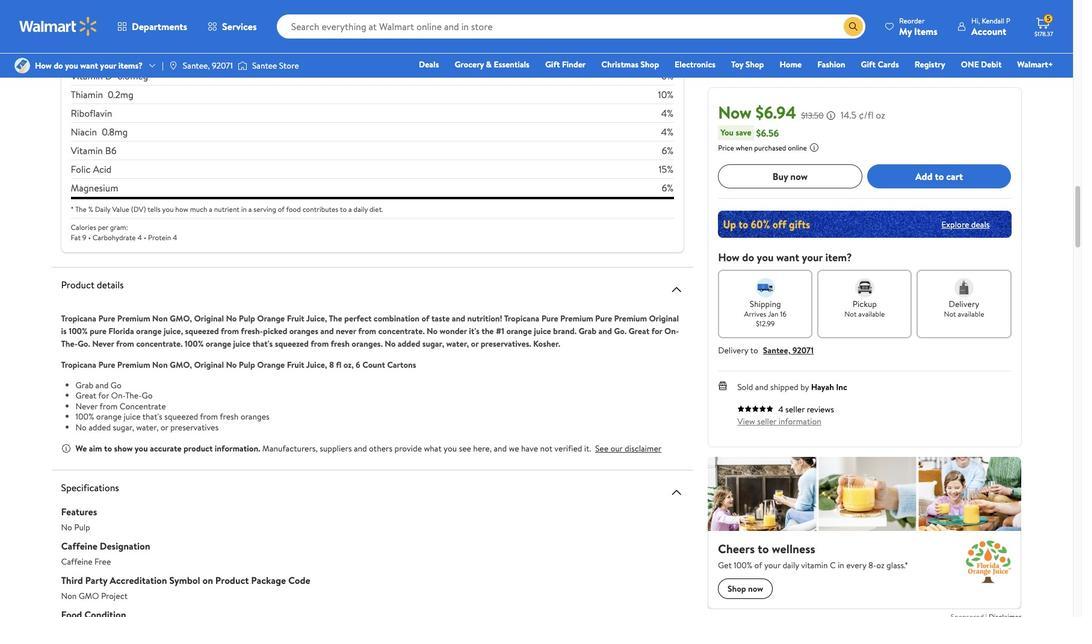 Task type: describe. For each thing, give the bounding box(es) containing it.
florida
[[108, 325, 134, 337]]

$6.94
[[756, 101, 797, 124]]

project
[[101, 590, 128, 602]]

16
[[780, 309, 787, 319]]

toy shop
[[731, 58, 764, 70]]

explore deals link
[[937, 213, 995, 235]]

6% for vitamin b6
[[662, 144, 674, 157]]

online
[[788, 143, 807, 153]]

legal information image
[[810, 143, 819, 152]]

orange for the
[[257, 312, 285, 325]]

non inside features no pulp caffeine designation caffeine free third party accreditation symbol on product package code non gmo project
[[61, 590, 77, 602]]

my
[[899, 24, 912, 38]]

b6
[[105, 144, 117, 157]]

accreditation
[[110, 574, 167, 587]]

vitamin b6
[[71, 144, 117, 157]]

toy
[[731, 58, 744, 70]]

to down $12.99
[[751, 344, 758, 356]]

now $6.94
[[718, 101, 797, 124]]

purchased
[[754, 143, 787, 153]]

8
[[329, 359, 334, 371]]

you up intent image for shipping
[[757, 250, 774, 265]]

reorder
[[899, 15, 925, 26]]

never inside tropicana pure premium non gmo, original no pulp orange fruit juice, the perfect combination of taste and nutrition! tropicana pure premium pure premium original is 100% pure florida orange juice, squeezed from fresh-picked oranges and never from concentrate. no wonder it's the #1 orange juice brand. grab and go. great for on- the-go. never from concentrate. 100% orange juice that's squeezed from fresh oranges. no added sugar, water, or preservatives. kosher.
[[92, 338, 114, 350]]

non for tropicana pure premium non gmo, original no pulp orange fruit juice, 8 fl oz, 6 count cartons
[[152, 312, 168, 325]]

how for how do you want your item?
[[718, 250, 740, 265]]

tropicana for tropicana pure premium non gmo, original no pulp orange fruit juice, 8 fl oz, 6 count cartons
[[61, 359, 96, 371]]

seller for view
[[757, 415, 777, 427]]

shop for christmas shop
[[641, 58, 659, 70]]

1 horizontal spatial 4
[[173, 232, 177, 243]]

added inside 'grab and go great for on-the-go never from concentrate 100% orange juice that's squeezed from fresh oranges no added sugar, water, or preservatives'
[[89, 421, 111, 433]]

hayah
[[811, 381, 834, 393]]

nutrition!
[[468, 312, 503, 325]]

save
[[736, 126, 752, 138]]

product
[[184, 443, 213, 455]]

one debit
[[961, 58, 1002, 70]]

hi,
[[972, 15, 980, 26]]

details
[[97, 278, 124, 291]]

added inside tropicana pure premium non gmo, original no pulp orange fruit juice, the perfect combination of taste and nutrition! tropicana pure premium pure premium original is 100% pure florida orange juice, squeezed from fresh-picked oranges and never from concentrate. no wonder it's the #1 orange juice brand. grab and go. great for on- the-go. never from concentrate. 100% orange juice that's squeezed from fresh oranges. no added sugar, water, or preservatives. kosher.
[[398, 338, 420, 350]]

one
[[961, 58, 979, 70]]

and left we
[[494, 443, 507, 455]]

0 vertical spatial 92071
[[212, 60, 233, 72]]

delivery for not
[[949, 298, 980, 310]]

pulp inside features no pulp caffeine designation caffeine free third party accreditation symbol on product package code non gmo project
[[74, 521, 90, 533]]

to inside button
[[935, 170, 944, 183]]

cart
[[947, 170, 963, 183]]

Walmart Site-Wide search field
[[277, 14, 866, 39]]

$12.99
[[756, 318, 775, 329]]

niacin
[[71, 125, 97, 138]]

have
[[521, 443, 538, 455]]

arrives
[[744, 309, 767, 319]]

magnesium
[[71, 181, 118, 194]]

carbohydrate
[[93, 232, 136, 243]]

diet.
[[370, 204, 383, 214]]

sugar, inside tropicana pure premium non gmo, original no pulp orange fruit juice, the perfect combination of taste and nutrition! tropicana pure premium pure premium original is 100% pure florida orange juice, squeezed from fresh-picked oranges and never from concentrate. no wonder it's the #1 orange juice brand. grab and go. great for on- the-go. never from concentrate. 100% orange juice that's squeezed from fresh oranges. no added sugar, water, or preservatives. kosher.
[[422, 338, 444, 350]]

grab inside 'grab and go great for on-the-go never from concentrate 100% orange juice that's squeezed from fresh oranges no added sugar, water, or preservatives'
[[76, 379, 93, 391]]

kosher.
[[533, 338, 561, 350]]

daily
[[95, 204, 111, 214]]

juice, for 8
[[306, 359, 327, 371]]

specifications image
[[670, 485, 684, 500]]

1 vertical spatial squeezed
[[275, 338, 309, 350]]

tropicana up #1
[[504, 312, 540, 325]]

450mg
[[118, 51, 148, 64]]

orange up the preservatives. at the bottom left of page
[[507, 325, 532, 337]]

concentrate
[[120, 400, 166, 412]]

great inside 'grab and go great for on-the-go never from concentrate 100% orange juice that's squeezed from fresh oranges no added sugar, water, or preservatives'
[[76, 390, 96, 402]]

add
[[916, 170, 933, 183]]

pure
[[90, 325, 106, 337]]

the inside tropicana pure premium non gmo, original no pulp orange fruit juice, the perfect combination of taste and nutrition! tropicana pure premium pure premium original is 100% pure florida orange juice, squeezed from fresh-picked oranges and never from concentrate. no wonder it's the #1 orange juice brand. grab and go. great for on- the-go. never from concentrate. 100% orange juice that's squeezed from fresh oranges. no added sugar, water, or preservatives. kosher.
[[329, 312, 342, 325]]

%
[[88, 204, 93, 214]]

free
[[95, 556, 111, 568]]

on- inside tropicana pure premium non gmo, original no pulp orange fruit juice, the perfect combination of taste and nutrition! tropicana pure premium pure premium original is 100% pure florida orange juice, squeezed from fresh-picked oranges and never from concentrate. no wonder it's the #1 orange juice brand. grab and go. great for on- the-go. never from concentrate. 100% orange juice that's squeezed from fresh oranges. no added sugar, water, or preservatives. kosher.
[[665, 325, 679, 337]]

no inside features no pulp caffeine designation caffeine free third party accreditation symbol on product package code non gmo project
[[61, 521, 72, 533]]

0 horizontal spatial the
[[75, 204, 87, 214]]

potassium
[[71, 51, 113, 64]]

juice inside 'grab and go great for on-the-go never from concentrate 100% orange juice that's squeezed from fresh oranges no added sugar, water, or preservatives'
[[124, 411, 141, 423]]

verified
[[555, 443, 582, 455]]

pulp for 8
[[239, 359, 255, 371]]

price
[[718, 143, 734, 153]]

and left others
[[354, 443, 367, 455]]

2 a from the left
[[249, 204, 252, 214]]

water, inside 'grab and go great for on-the-go never from concentrate 100% orange juice that's squeezed from fresh oranges no added sugar, water, or preservatives'
[[136, 421, 159, 433]]

0 horizontal spatial 4
[[138, 232, 142, 243]]

oranges.
[[352, 338, 383, 350]]

want for items?
[[80, 60, 98, 72]]

fl
[[336, 359, 342, 371]]

price when purchased online
[[718, 143, 807, 153]]

services button
[[198, 12, 267, 41]]

orange up tropicana pure premium non gmo, original no pulp orange fruit juice, 8 fl oz, 6 count cartons
[[206, 338, 231, 350]]

gift cards
[[861, 58, 899, 70]]

delivery for to
[[718, 344, 749, 356]]

one debit link
[[956, 58, 1007, 71]]

and inside 'grab and go great for on-the-go never from concentrate 100% orange juice that's squeezed from fresh oranges no added sugar, water, or preservatives'
[[95, 379, 109, 391]]

squeezed inside 'grab and go great for on-the-go never from concentrate 100% orange juice that's squeezed from fresh oranges no added sugar, water, or preservatives'
[[164, 411, 198, 423]]

and right brand.
[[599, 325, 612, 337]]

cartons
[[387, 359, 416, 371]]

thiamin 0.2mg
[[71, 88, 134, 101]]

0 horizontal spatial concentrate.
[[136, 338, 183, 350]]

suppliers
[[320, 443, 352, 455]]

calories per gram: fat 9 • carbohydrate 4 • protein 4
[[71, 222, 177, 243]]

deals
[[419, 58, 439, 70]]

sold and shipped by hayah inc
[[738, 381, 848, 393]]

gift finder
[[545, 58, 586, 70]]

 image for how do you want your items?
[[14, 58, 30, 73]]

finder
[[562, 58, 586, 70]]

vitamin for vitamin c
[[71, 13, 103, 26]]

tells
[[148, 204, 161, 214]]

santee store
[[252, 60, 299, 72]]

$178.37
[[1035, 30, 1054, 38]]

1 vertical spatial juice
[[233, 338, 250, 350]]

nutrient
[[214, 204, 240, 214]]

0.8mg
[[102, 125, 128, 138]]

home link
[[774, 58, 807, 71]]

¢/fl
[[859, 108, 874, 122]]

0 vertical spatial 100%
[[69, 325, 88, 337]]

you right show
[[135, 443, 148, 455]]

taste
[[432, 312, 450, 325]]

Search search field
[[277, 14, 866, 39]]

delivery to santee, 92071
[[718, 344, 814, 356]]

orange for 8
[[257, 359, 285, 371]]

product details image
[[670, 282, 684, 297]]

juice, for the
[[306, 312, 327, 325]]

0 vertical spatial product
[[61, 278, 95, 291]]

and left never
[[320, 325, 334, 337]]

here,
[[473, 443, 492, 455]]

2 • from the left
[[144, 232, 146, 243]]

fresh inside tropicana pure premium non gmo, original no pulp orange fruit juice, the perfect combination of taste and nutrition! tropicana pure premium pure premium original is 100% pure florida orange juice, squeezed from fresh-picked oranges and never from concentrate. no wonder it's the #1 orange juice brand. grab and go. great for on- the-go. never from concentrate. 100% orange juice that's squeezed from fresh oranges. no added sugar, water, or preservatives. kosher.
[[331, 338, 350, 350]]

calories
[[71, 222, 96, 232]]

calcium
[[71, 32, 104, 45]]

to right aim
[[104, 443, 112, 455]]

not for delivery
[[944, 309, 956, 319]]

pickup
[[853, 298, 877, 310]]

0 vertical spatial squeezed
[[185, 325, 219, 337]]

your for items?
[[100, 60, 116, 72]]

great inside tropicana pure premium non gmo, original no pulp orange fruit juice, the perfect combination of taste and nutrition! tropicana pure premium pure premium original is 100% pure florida orange juice, squeezed from fresh-picked oranges and never from concentrate. no wonder it's the #1 orange juice brand. grab and go. great for on- the-go. never from concentrate. 100% orange juice that's squeezed from fresh oranges. no added sugar, water, or preservatives. kosher.
[[629, 325, 650, 337]]

0 vertical spatial go.
[[614, 325, 627, 337]]

kendall
[[982, 15, 1005, 26]]

2%
[[662, 32, 674, 45]]

*
[[71, 204, 74, 214]]

santee, 92071 button
[[763, 344, 814, 356]]

in
[[241, 204, 247, 214]]

view seller information
[[738, 415, 822, 427]]

that's inside tropicana pure premium non gmo, original no pulp orange fruit juice, the perfect combination of taste and nutrition! tropicana pure premium pure premium original is 100% pure florida orange juice, squeezed from fresh-picked oranges and never from concentrate. no wonder it's the #1 orange juice brand. grab and go. great for on- the-go. never from concentrate. 100% orange juice that's squeezed from fresh oranges. no added sugar, water, or preservatives. kosher.
[[252, 338, 273, 350]]

0 vertical spatial juice
[[534, 325, 551, 337]]

product details
[[61, 278, 124, 291]]

gift for gift finder
[[545, 58, 560, 70]]

1 horizontal spatial go
[[142, 390, 153, 402]]

#1
[[496, 325, 505, 337]]

up to sixty percent off deals. shop now. image
[[718, 211, 1012, 238]]

0 horizontal spatial go
[[111, 379, 122, 391]]

christmas shop link
[[596, 58, 665, 71]]

3 a from the left
[[349, 204, 352, 214]]

water, inside tropicana pure premium non gmo, original no pulp orange fruit juice, the perfect combination of taste and nutrition! tropicana pure premium pure premium original is 100% pure florida orange juice, squeezed from fresh-picked oranges and never from concentrate. no wonder it's the #1 orange juice brand. grab and go. great for on- the-go. never from concentrate. 100% orange juice that's squeezed from fresh oranges. no added sugar, water, or preservatives. kosher.
[[446, 338, 469, 350]]

how
[[175, 204, 188, 214]]

your for item?
[[802, 250, 823, 265]]

1 horizontal spatial concentrate.
[[378, 325, 425, 337]]

combination
[[374, 312, 420, 325]]



Task type: vqa. For each thing, say whether or not it's contained in the screenshot.


Task type: locate. For each thing, give the bounding box(es) containing it.
1 vertical spatial 100%
[[185, 338, 204, 350]]

available for delivery
[[958, 309, 985, 319]]

search icon image
[[849, 22, 859, 31]]

4% down 10%
[[661, 107, 674, 120]]

walmart image
[[19, 17, 98, 36]]

you left 'see'
[[444, 443, 457, 455]]

of inside tropicana pure premium non gmo, original no pulp orange fruit juice, the perfect combination of taste and nutrition! tropicana pure premium pure premium original is 100% pure florida orange juice, squeezed from fresh-picked oranges and never from concentrate. no wonder it's the #1 orange juice brand. grab and go. great for on- the-go. never from concentrate. 100% orange juice that's squeezed from fresh oranges. no added sugar, water, or preservatives. kosher.
[[422, 312, 430, 325]]

of left the food
[[278, 204, 285, 214]]

do left potassium on the left top
[[54, 60, 63, 72]]

6% for magnesium
[[662, 181, 674, 194]]

0 horizontal spatial santee,
[[183, 60, 210, 72]]

c
[[105, 13, 112, 26]]

fruit inside tropicana pure premium non gmo, original no pulp orange fruit juice, the perfect combination of taste and nutrition! tropicana pure premium pure premium original is 100% pure florida orange juice, squeezed from fresh-picked oranges and never from concentrate. no wonder it's the #1 orange juice brand. grab and go. great for on- the-go. never from concentrate. 100% orange juice that's squeezed from fresh oranges. no added sugar, water, or preservatives. kosher.
[[287, 312, 305, 325]]

1 horizontal spatial seller
[[786, 403, 805, 415]]

0 vertical spatial 4%
[[661, 107, 674, 120]]

registry link
[[910, 58, 951, 71]]

0 horizontal spatial for
[[98, 390, 109, 402]]

0 horizontal spatial go.
[[78, 338, 90, 350]]

on- inside 'grab and go great for on-the-go never from concentrate 100% orange juice that's squeezed from fresh oranges no added sugar, water, or preservatives'
[[111, 390, 125, 402]]

2 juice, from the top
[[306, 359, 327, 371]]

oz,
[[344, 359, 354, 371]]

1 horizontal spatial how
[[718, 250, 740, 265]]

non inside tropicana pure premium non gmo, original no pulp orange fruit juice, the perfect combination of taste and nutrition! tropicana pure premium pure premium original is 100% pure florida orange juice, squeezed from fresh-picked oranges and never from concentrate. no wonder it's the #1 orange juice brand. grab and go. great for on- the-go. never from concentrate. 100% orange juice that's squeezed from fresh oranges. no added sugar, water, or preservatives. kosher.
[[152, 312, 168, 325]]

0 horizontal spatial how
[[35, 60, 52, 72]]

2 vertical spatial vitamin
[[71, 144, 103, 157]]

2 caffeine from the top
[[61, 556, 93, 568]]

1 horizontal spatial •
[[144, 232, 146, 243]]

gmo, for tropicana pure premium non gmo, original no pulp orange fruit juice, 8 fl oz, 6 count cartons
[[170, 312, 192, 325]]

5 stars out of 5, based on 4 seller reviews element
[[738, 405, 774, 412]]

oz
[[876, 108, 886, 122]]

delivery not available
[[944, 298, 985, 319]]

folic
[[71, 163, 91, 176]]

pulp
[[239, 312, 255, 325], [239, 359, 255, 371], [74, 521, 90, 533]]

items
[[915, 24, 938, 38]]

delivery
[[949, 298, 980, 310], [718, 344, 749, 356]]

oranges right picked
[[289, 325, 318, 337]]

items?
[[118, 60, 143, 72]]

pulp down fresh-
[[239, 359, 255, 371]]

gift left cards
[[861, 58, 876, 70]]

non down juice,
[[152, 359, 168, 371]]

0 vertical spatial oranges
[[289, 325, 318, 337]]

account
[[972, 24, 1007, 38]]

1 vertical spatial 4%
[[661, 125, 674, 138]]

intent image for delivery image
[[955, 278, 974, 297]]

0 vertical spatial orange
[[257, 312, 285, 325]]

0 vertical spatial want
[[80, 60, 98, 72]]

the- down is
[[61, 338, 78, 350]]

1 vertical spatial of
[[422, 312, 430, 325]]

protein
[[148, 232, 171, 243]]

2 horizontal spatial 4
[[779, 403, 784, 415]]

 image for santee, 92071
[[168, 61, 178, 70]]

2 horizontal spatial  image
[[238, 60, 247, 72]]

want for item?
[[777, 250, 800, 265]]

a right much
[[209, 204, 213, 214]]

100% right is
[[69, 325, 88, 337]]

buy now button
[[718, 164, 863, 188]]

orange inside tropicana pure premium non gmo, original no pulp orange fruit juice, the perfect combination of taste and nutrition! tropicana pure premium pure premium original is 100% pure florida orange juice, squeezed from fresh-picked oranges and never from concentrate. no wonder it's the #1 orange juice brand. grab and go. great for on- the-go. never from concentrate. 100% orange juice that's squeezed from fresh oranges. no added sugar, water, or preservatives. kosher.
[[257, 312, 285, 325]]

1 horizontal spatial oranges
[[289, 325, 318, 337]]

2 gift from the left
[[861, 58, 876, 70]]

1 horizontal spatial want
[[777, 250, 800, 265]]

squeezed right juice,
[[185, 325, 219, 337]]

2 vertical spatial 100%
[[76, 411, 94, 423]]

orange inside 'grab and go great for on-the-go never from concentrate 100% orange juice that's squeezed from fresh oranges no added sugar, water, or preservatives'
[[96, 411, 122, 423]]

information.
[[215, 443, 260, 455]]

show
[[114, 443, 133, 455]]

product inside features no pulp caffeine designation caffeine free third party accreditation symbol on product package code non gmo project
[[215, 574, 249, 587]]

go. right brand.
[[614, 325, 627, 337]]

0 vertical spatial fresh
[[331, 338, 350, 350]]

1 horizontal spatial santee,
[[763, 344, 791, 356]]

on- up show
[[111, 390, 125, 402]]

and
[[452, 312, 466, 325], [320, 325, 334, 337], [599, 325, 612, 337], [95, 379, 109, 391], [755, 381, 769, 393], [354, 443, 367, 455], [494, 443, 507, 455]]

store
[[279, 60, 299, 72]]

fruit for the
[[287, 312, 305, 325]]

intent image for pickup image
[[855, 278, 875, 297]]

2 orange from the top
[[257, 359, 285, 371]]

6% up 15% at right
[[662, 144, 674, 157]]

buy
[[773, 170, 788, 183]]

not inside pickup not available
[[845, 309, 857, 319]]

1 vertical spatial added
[[89, 421, 111, 433]]

2 vitamin from the top
[[71, 69, 103, 82]]

delivery up sold
[[718, 344, 749, 356]]

gift for gift cards
[[861, 58, 876, 70]]

1 vertical spatial delivery
[[718, 344, 749, 356]]

for inside tropicana pure premium non gmo, original no pulp orange fruit juice, the perfect combination of taste and nutrition! tropicana pure premium pure premium original is 100% pure florida orange juice, squeezed from fresh-picked oranges and never from concentrate. no wonder it's the #1 orange juice brand. grab and go. great for on- the-go. never from concentrate. 100% orange juice that's squeezed from fresh oranges. no added sugar, water, or preservatives. kosher.
[[652, 325, 663, 337]]

oranges
[[289, 325, 318, 337], [241, 411, 270, 423]]

1 vertical spatial your
[[802, 250, 823, 265]]

2 vertical spatial non
[[61, 590, 77, 602]]

0 vertical spatial the-
[[61, 338, 78, 350]]

santee, right |
[[183, 60, 210, 72]]

product left details
[[61, 278, 95, 291]]

fresh up information.
[[220, 411, 239, 423]]

never up we
[[76, 400, 98, 412]]

tropicana for tropicana pure premium non gmo, original no pulp orange fruit juice, the perfect combination of taste and nutrition! tropicana pure premium pure premium original is 100% pure florida orange juice, squeezed from fresh-picked oranges and never from concentrate. no wonder it's the #1 orange juice brand. grab and go. great for on- the-go. never from concentrate. 100% orange juice that's squeezed from fresh oranges. no added sugar, water, or preservatives. kosher.
[[61, 312, 96, 325]]

no inside 'grab and go great for on-the-go never from concentrate 100% orange juice that's squeezed from fresh oranges no added sugar, water, or preservatives'
[[76, 421, 87, 433]]

fruit up picked
[[287, 312, 305, 325]]

orange left juice,
[[136, 325, 162, 337]]

grocery & essentials
[[455, 58, 530, 70]]

the- inside tropicana pure premium non gmo, original no pulp orange fruit juice, the perfect combination of taste and nutrition! tropicana pure premium pure premium original is 100% pure florida orange juice, squeezed from fresh-picked oranges and never from concentrate. no wonder it's the #1 orange juice brand. grab and go. great for on- the-go. never from concentrate. 100% orange juice that's squeezed from fresh oranges. no added sugar, water, or preservatives. kosher.
[[61, 338, 78, 350]]

1 vertical spatial go.
[[78, 338, 90, 350]]

accurate
[[150, 443, 182, 455]]

the
[[75, 204, 87, 214], [329, 312, 342, 325]]

original up 'grab and go great for on-the-go never from concentrate 100% orange juice that's squeezed from fresh oranges no added sugar, water, or preservatives'
[[194, 359, 224, 371]]

$6.56
[[757, 126, 779, 139]]

do for how do you want your item?
[[742, 250, 754, 265]]

to left cart
[[935, 170, 944, 183]]

0 vertical spatial of
[[278, 204, 285, 214]]

2 not from the left
[[944, 309, 956, 319]]

never inside 'grab and go great for on-the-go never from concentrate 100% orange juice that's squeezed from fresh oranges no added sugar, water, or preservatives'
[[76, 400, 98, 412]]

and right sold
[[755, 381, 769, 393]]

 image
[[14, 58, 30, 73], [238, 60, 247, 72], [168, 61, 178, 70]]

available
[[859, 309, 885, 319], [958, 309, 985, 319]]

 image for santee store
[[238, 60, 247, 72]]

go up the concentrate
[[111, 379, 122, 391]]

1 available from the left
[[859, 309, 885, 319]]

sugar, inside 'grab and go great for on-the-go never from concentrate 100% orange juice that's squeezed from fresh oranges no added sugar, water, or preservatives'
[[113, 421, 134, 433]]

available inside delivery not available
[[958, 309, 985, 319]]

a right in in the top left of the page
[[249, 204, 252, 214]]

 image left santee
[[238, 60, 247, 72]]

1 juice, from the top
[[306, 312, 327, 325]]

fruit for 8
[[287, 359, 305, 371]]

fashion
[[818, 58, 846, 70]]

shop left 0%
[[641, 58, 659, 70]]

2 available from the left
[[958, 309, 985, 319]]

pulp up fresh-
[[239, 312, 255, 325]]

1 vertical spatial pulp
[[239, 359, 255, 371]]

0 vertical spatial pulp
[[239, 312, 255, 325]]

see
[[459, 443, 471, 455]]

1 vertical spatial the-
[[125, 390, 142, 402]]

grab inside tropicana pure premium non gmo, original no pulp orange fruit juice, the perfect combination of taste and nutrition! tropicana pure premium pure premium original is 100% pure florida orange juice, squeezed from fresh-picked oranges and never from concentrate. no wonder it's the #1 orange juice brand. grab and go. great for on- the-go. never from concentrate. 100% orange juice that's squeezed from fresh oranges. no added sugar, water, or preservatives. kosher.
[[579, 325, 597, 337]]

0 vertical spatial sugar,
[[422, 338, 444, 350]]

1 horizontal spatial grab
[[579, 325, 597, 337]]

0 horizontal spatial the-
[[61, 338, 78, 350]]

per
[[98, 222, 108, 232]]

0 horizontal spatial not
[[845, 309, 857, 319]]

see
[[595, 443, 609, 455]]

fruit
[[287, 312, 305, 325], [287, 359, 305, 371]]

to left the daily
[[340, 204, 347, 214]]

the- up show
[[125, 390, 142, 402]]

1 6% from the top
[[662, 144, 674, 157]]

fresh down never
[[331, 338, 350, 350]]

1 vertical spatial santee,
[[763, 344, 791, 356]]

clear search field text image
[[830, 21, 839, 31]]

or inside tropicana pure premium non gmo, original no pulp orange fruit juice, the perfect combination of taste and nutrition! tropicana pure premium pure premium original is 100% pure florida orange juice, squeezed from fresh-picked oranges and never from concentrate. no wonder it's the #1 orange juice brand. grab and go. great for on- the-go. never from concentrate. 100% orange juice that's squeezed from fresh oranges. no added sugar, water, or preservatives. kosher.
[[471, 338, 479, 350]]

shop right the toy
[[746, 58, 764, 70]]

• right 9
[[88, 232, 91, 243]]

added up cartons
[[398, 338, 420, 350]]

caffeine up third
[[61, 556, 93, 568]]

departments button
[[107, 12, 198, 41]]

1 horizontal spatial delivery
[[949, 298, 980, 310]]

30.0mg
[[117, 13, 148, 26]]

want
[[80, 60, 98, 72], [777, 250, 800, 265]]

available down intent image for pickup
[[859, 309, 885, 319]]

1 orange from the top
[[257, 312, 285, 325]]

1 vertical spatial non
[[152, 359, 168, 371]]

1 gift from the left
[[545, 58, 560, 70]]

1 vertical spatial the
[[329, 312, 342, 325]]

for inside 'grab and go great for on-the-go never from concentrate 100% orange juice that's squeezed from fresh oranges no added sugar, water, or preservatives'
[[98, 390, 109, 402]]

(dv)
[[131, 204, 146, 214]]

0 vertical spatial the
[[75, 204, 87, 214]]

and up the wonder
[[452, 312, 466, 325]]

1 horizontal spatial water,
[[446, 338, 469, 350]]

1 horizontal spatial 92071
[[793, 344, 814, 356]]

not inside delivery not available
[[944, 309, 956, 319]]

of left taste
[[422, 312, 430, 325]]

original for tropicana pure premium non gmo, original no pulp orange fruit juice, the perfect combination of taste and nutrition! tropicana pure premium pure premium original is 100% pure florida orange juice, squeezed from fresh-picked oranges and never from concentrate. no wonder it's the #1 orange juice brand. grab and go. great for on- the-go. never from concentrate. 100% orange juice that's squeezed from fresh oranges. no added sugar, water, or preservatives. kosher.
[[194, 312, 224, 325]]

0 horizontal spatial great
[[76, 390, 96, 402]]

that's inside 'grab and go great for on-the-go never from concentrate 100% orange juice that's squeezed from fresh oranges no added sugar, water, or preservatives'
[[143, 411, 162, 423]]

100% up tropicana pure premium non gmo, original no pulp orange fruit juice, 8 fl oz, 6 count cartons
[[185, 338, 204, 350]]

concentrate. down combination
[[378, 325, 425, 337]]

available inside pickup not available
[[859, 309, 885, 319]]

want left d
[[80, 60, 98, 72]]

15%
[[659, 163, 674, 176]]

juice down fresh-
[[233, 338, 250, 350]]

0 vertical spatial water,
[[446, 338, 469, 350]]

3 vitamin from the top
[[71, 144, 103, 157]]

1 horizontal spatial not
[[944, 309, 956, 319]]

0 horizontal spatial or
[[161, 421, 168, 433]]

0 vertical spatial for
[[652, 325, 663, 337]]

add to cart
[[916, 170, 963, 183]]

your
[[100, 60, 116, 72], [802, 250, 823, 265]]

or inside 'grab and go great for on-the-go never from concentrate 100% orange juice that's squeezed from fresh oranges no added sugar, water, or preservatives'
[[161, 421, 168, 433]]

how do you want your items?
[[35, 60, 143, 72]]

0 horizontal spatial shop
[[641, 58, 659, 70]]

0 vertical spatial your
[[100, 60, 116, 72]]

shop for toy shop
[[746, 58, 764, 70]]

1 vertical spatial juice,
[[306, 359, 327, 371]]

0 vertical spatial or
[[471, 338, 479, 350]]

1 fruit from the top
[[287, 312, 305, 325]]

1 caffeine from the top
[[61, 539, 97, 553]]

not for pickup
[[845, 309, 857, 319]]

non for grab and go
[[152, 359, 168, 371]]

fresh
[[331, 338, 350, 350], [220, 411, 239, 423]]

1 horizontal spatial a
[[249, 204, 252, 214]]

gmo, up juice,
[[170, 312, 192, 325]]

seller for 4
[[786, 403, 805, 415]]

0 horizontal spatial  image
[[14, 58, 30, 73]]

0 vertical spatial vitamin
[[71, 13, 103, 26]]

picked
[[263, 325, 287, 337]]

0 vertical spatial juice,
[[306, 312, 327, 325]]

92071 down the services popup button
[[212, 60, 233, 72]]

0 vertical spatial added
[[398, 338, 420, 350]]

* the % daily value (dv) tells you how much a nutrient in a serving of food contributes to a daily diet.
[[71, 204, 383, 214]]

1 horizontal spatial available
[[958, 309, 985, 319]]

gram:
[[110, 222, 128, 232]]

caffeine up the free
[[61, 539, 97, 553]]

code
[[288, 574, 311, 587]]

juice up show
[[124, 411, 141, 423]]

1 vertical spatial caffeine
[[61, 556, 93, 568]]

1 gmo, from the top
[[170, 312, 192, 325]]

0 horizontal spatial juice
[[124, 411, 141, 423]]

original down product details icon
[[649, 312, 679, 325]]

oranges inside tropicana pure premium non gmo, original no pulp orange fruit juice, the perfect combination of taste and nutrition! tropicana pure premium pure premium original is 100% pure florida orange juice, squeezed from fresh-picked oranges and never from concentrate. no wonder it's the #1 orange juice brand. grab and go. great for on- the-go. never from concentrate. 100% orange juice that's squeezed from fresh oranges. no added sugar, water, or preservatives. kosher.
[[289, 325, 318, 337]]

13%
[[659, 51, 674, 64]]

oranges inside 'grab and go great for on-the-go never from concentrate 100% orange juice that's squeezed from fresh oranges no added sugar, water, or preservatives'
[[241, 411, 270, 423]]

2 4% from the top
[[661, 125, 674, 138]]

pulp inside tropicana pure premium non gmo, original no pulp orange fruit juice, the perfect combination of taste and nutrition! tropicana pure premium pure premium original is 100% pure florida orange juice, squeezed from fresh-picked oranges and never from concentrate. no wonder it's the #1 orange juice brand. grab and go. great for on- the-go. never from concentrate. 100% orange juice that's squeezed from fresh oranges. no added sugar, water, or preservatives. kosher.
[[239, 312, 255, 325]]

gmo, inside tropicana pure premium non gmo, original no pulp orange fruit juice, the perfect combination of taste and nutrition! tropicana pure premium pure premium original is 100% pure florida orange juice, squeezed from fresh-picked oranges and never from concentrate. no wonder it's the #1 orange juice brand. grab and go. great for on- the-go. never from concentrate. 100% orange juice that's squeezed from fresh oranges. no added sugar, water, or preservatives. kosher.
[[170, 312, 192, 325]]

0 horizontal spatial gift
[[545, 58, 560, 70]]

10%
[[658, 88, 674, 101]]

you right tells
[[162, 204, 174, 214]]

100% inside 'grab and go great for on-the-go never from concentrate 100% orange juice that's squeezed from fresh oranges no added sugar, water, or preservatives'
[[76, 411, 94, 423]]

fresh-
[[241, 325, 263, 337]]

pulp for the
[[239, 312, 255, 325]]

0 vertical spatial great
[[629, 325, 650, 337]]

fresh inside 'grab and go great for on-the-go never from concentrate 100% orange juice that's squeezed from fresh oranges no added sugar, water, or preservatives'
[[220, 411, 239, 423]]

2 fruit from the top
[[287, 359, 305, 371]]

premium
[[117, 312, 150, 325], [560, 312, 593, 325], [614, 312, 647, 325], [117, 359, 150, 371]]

santee, 92071
[[183, 60, 233, 72]]

1 horizontal spatial added
[[398, 338, 420, 350]]

from
[[221, 325, 239, 337], [358, 325, 376, 337], [116, 338, 134, 350], [311, 338, 329, 350], [100, 400, 118, 412], [200, 411, 218, 423]]

view
[[738, 415, 755, 427]]

grocery
[[455, 58, 484, 70]]

14.5 ¢/fl oz you save $6.56
[[721, 108, 886, 139]]

the- inside 'grab and go great for on-the-go never from concentrate 100% orange juice that's squeezed from fresh oranges no added sugar, water, or preservatives'
[[125, 390, 142, 402]]

orange up picked
[[257, 312, 285, 325]]

1 vertical spatial grab
[[76, 379, 93, 391]]

4 left protein
[[138, 232, 142, 243]]

1 vertical spatial that's
[[143, 411, 162, 423]]

go up accurate
[[142, 390, 153, 402]]

0 horizontal spatial delivery
[[718, 344, 749, 356]]

1 horizontal spatial great
[[629, 325, 650, 337]]

want left the item?
[[777, 250, 800, 265]]

gmo, for grab and go
[[170, 359, 192, 371]]

14.5
[[841, 108, 857, 122]]

and down pure
[[95, 379, 109, 391]]

4 seller reviews
[[779, 403, 834, 415]]

0 vertical spatial 6%
[[662, 144, 674, 157]]

learn more about strikethrough prices image
[[826, 111, 836, 120]]

provide
[[395, 443, 422, 455]]

0 horizontal spatial oranges
[[241, 411, 270, 423]]

0 vertical spatial santee,
[[183, 60, 210, 72]]

folic acid
[[71, 163, 112, 176]]

2 6% from the top
[[662, 181, 674, 194]]

juice, inside tropicana pure premium non gmo, original no pulp orange fruit juice, the perfect combination of taste and nutrition! tropicana pure premium pure premium original is 100% pure florida orange juice, squeezed from fresh-picked oranges and never from concentrate. no wonder it's the #1 orange juice brand. grab and go. great for on- the-go. never from concentrate. 100% orange juice that's squeezed from fresh oranges. no added sugar, water, or preservatives. kosher.
[[306, 312, 327, 325]]

that's
[[252, 338, 273, 350], [143, 411, 162, 423]]

1 vertical spatial fresh
[[220, 411, 239, 423]]

oranges up information.
[[241, 411, 270, 423]]

1 shop from the left
[[641, 58, 659, 70]]

available for pickup
[[859, 309, 885, 319]]

now
[[791, 170, 808, 183]]

registry
[[915, 58, 946, 70]]

1 vertical spatial orange
[[257, 359, 285, 371]]

you down calcium
[[65, 60, 78, 72]]

do for how do you want your items?
[[54, 60, 63, 72]]

orange down picked
[[257, 359, 285, 371]]

0 horizontal spatial water,
[[136, 421, 159, 433]]

added up aim
[[89, 421, 111, 433]]

grab and go great for on-the-go never from concentrate 100% orange juice that's squeezed from fresh oranges no added sugar, water, or preservatives
[[76, 379, 270, 433]]

1 4% from the top
[[661, 107, 674, 120]]

not down intent image for pickup
[[845, 309, 857, 319]]

vitamin up thiamin
[[71, 69, 103, 82]]

by
[[801, 381, 809, 393]]

water, down the concentrate
[[136, 421, 159, 433]]

not down intent image for delivery at the right top
[[944, 309, 956, 319]]

tropicana up is
[[61, 312, 96, 325]]

on- down product details icon
[[665, 325, 679, 337]]

aim
[[89, 443, 102, 455]]

how for how do you want your items?
[[35, 60, 52, 72]]

pulp down "features" on the left bottom of page
[[74, 521, 90, 533]]

0 vertical spatial delivery
[[949, 298, 980, 310]]

1 vertical spatial vitamin
[[71, 69, 103, 82]]

that's down fresh-
[[252, 338, 273, 350]]

4 right protein
[[173, 232, 177, 243]]

non
[[152, 312, 168, 325], [152, 359, 168, 371], [61, 590, 77, 602]]

2 vertical spatial squeezed
[[164, 411, 198, 423]]

non down third
[[61, 590, 77, 602]]

 image right |
[[168, 61, 178, 70]]

0 vertical spatial on-
[[665, 325, 679, 337]]

grab right brand.
[[579, 325, 597, 337]]

0 horizontal spatial on-
[[111, 390, 125, 402]]

shipped
[[771, 381, 799, 393]]

juice, left perfect
[[306, 312, 327, 325]]

|
[[162, 60, 164, 72]]

1 horizontal spatial of
[[422, 312, 430, 325]]

5
[[1047, 13, 1051, 24]]

0 vertical spatial that's
[[252, 338, 273, 350]]

christmas shop
[[602, 58, 659, 70]]

sold
[[738, 381, 753, 393]]

product right on
[[215, 574, 249, 587]]

santee, down $12.99
[[763, 344, 791, 356]]

1 vitamin from the top
[[71, 13, 103, 26]]

or down it's
[[471, 338, 479, 350]]

50%
[[656, 13, 674, 26]]

2 shop from the left
[[746, 58, 764, 70]]

0 vertical spatial never
[[92, 338, 114, 350]]

1 vertical spatial 92071
[[793, 344, 814, 356]]

juice, left 8
[[306, 359, 327, 371]]

1 horizontal spatial or
[[471, 338, 479, 350]]

sugar, down the wonder
[[422, 338, 444, 350]]

intent image for shipping image
[[756, 278, 775, 297]]

0 horizontal spatial fresh
[[220, 411, 239, 423]]

1 vertical spatial gmo,
[[170, 359, 192, 371]]

vitamin for vitamin d
[[71, 69, 103, 82]]

non up juice,
[[152, 312, 168, 325]]

delivery down intent image for delivery at the right top
[[949, 298, 980, 310]]

1 a from the left
[[209, 204, 213, 214]]

orange
[[257, 312, 285, 325], [257, 359, 285, 371]]

0 vertical spatial grab
[[579, 325, 597, 337]]

1 horizontal spatial your
[[802, 250, 823, 265]]

water, down the wonder
[[446, 338, 469, 350]]

product
[[61, 278, 95, 291], [215, 574, 249, 587]]

do up shipping
[[742, 250, 754, 265]]

1 vertical spatial fruit
[[287, 359, 305, 371]]

original for tropicana pure premium non gmo, original no pulp orange fruit juice, 8 fl oz, 6 count cartons
[[194, 359, 224, 371]]

0 horizontal spatial your
[[100, 60, 116, 72]]

brand.
[[553, 325, 577, 337]]

others
[[369, 443, 393, 455]]

 image down walmart image
[[14, 58, 30, 73]]

reorder my items
[[899, 15, 938, 38]]

features
[[61, 505, 97, 518]]

fat
[[71, 232, 81, 243]]

vitamin c 30.0mg
[[71, 13, 148, 26]]

the right *
[[75, 204, 87, 214]]

6% down 15% at right
[[662, 181, 674, 194]]

we aim to show you accurate product information. manufacturers, suppliers and others provide what you see here, and we have not verified it. see our disclaimer
[[76, 443, 662, 455]]

delivery inside delivery not available
[[949, 298, 980, 310]]

92071 up by
[[793, 344, 814, 356]]

1 horizontal spatial go.
[[614, 325, 627, 337]]

our
[[611, 443, 623, 455]]

0 horizontal spatial do
[[54, 60, 63, 72]]

daily
[[354, 204, 368, 214]]

1 not from the left
[[845, 309, 857, 319]]

gift left finder
[[545, 58, 560, 70]]

2 gmo, from the top
[[170, 359, 192, 371]]

1 • from the left
[[88, 232, 91, 243]]

1 vertical spatial sugar,
[[113, 421, 134, 433]]

go. down pure
[[78, 338, 90, 350]]

features no pulp caffeine designation caffeine free third party accreditation symbol on product package code non gmo project
[[61, 505, 311, 602]]

orange
[[136, 325, 162, 337], [507, 325, 532, 337], [206, 338, 231, 350], [96, 411, 122, 423]]

sugar, up show
[[113, 421, 134, 433]]

sugar,
[[422, 338, 444, 350], [113, 421, 134, 433]]

squeezed down picked
[[275, 338, 309, 350]]

vitamin down niacin
[[71, 144, 103, 157]]

wonder
[[440, 325, 467, 337]]

seller down sold and shipped by hayah inc
[[786, 403, 805, 415]]

vitamin up calcium
[[71, 13, 103, 26]]



